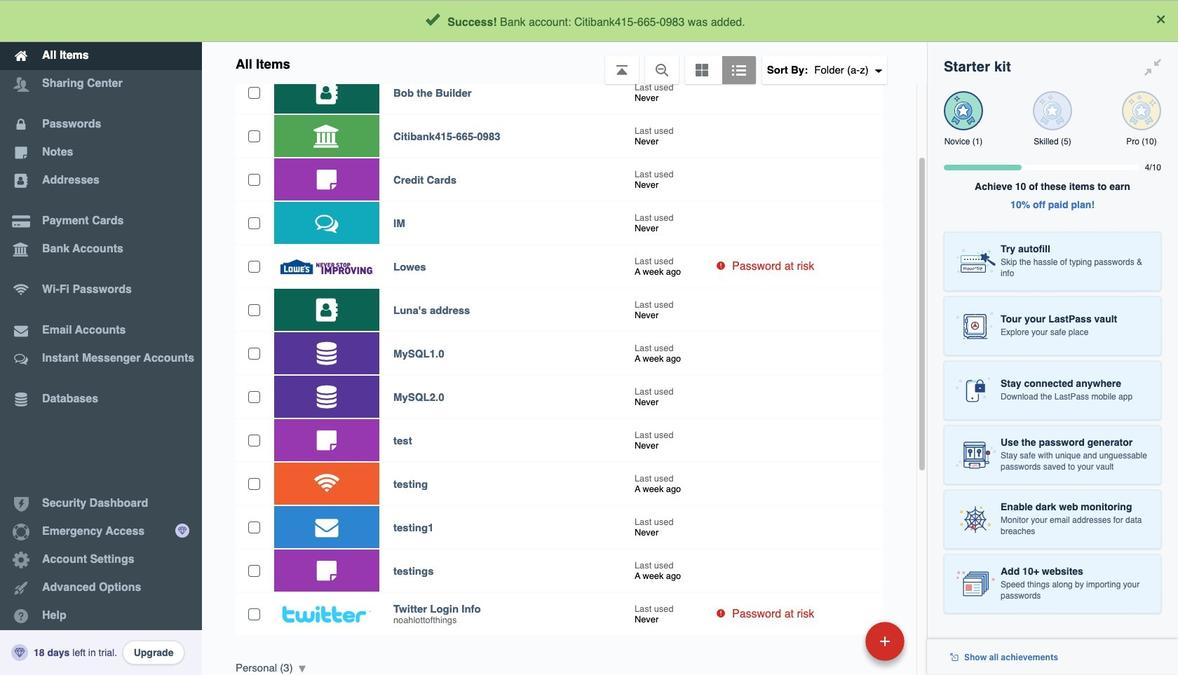 Task type: describe. For each thing, give the bounding box(es) containing it.
new item element
[[769, 621, 910, 661]]

vault options navigation
[[202, 42, 927, 84]]

search my vault text field
[[338, 6, 898, 36]]



Task type: locate. For each thing, give the bounding box(es) containing it.
main navigation navigation
[[0, 0, 202, 675]]

alert
[[0, 0, 1178, 42]]

new item navigation
[[769, 618, 913, 675]]

Search search field
[[338, 6, 898, 36]]



Task type: vqa. For each thing, say whether or not it's contained in the screenshot.
dialog
no



